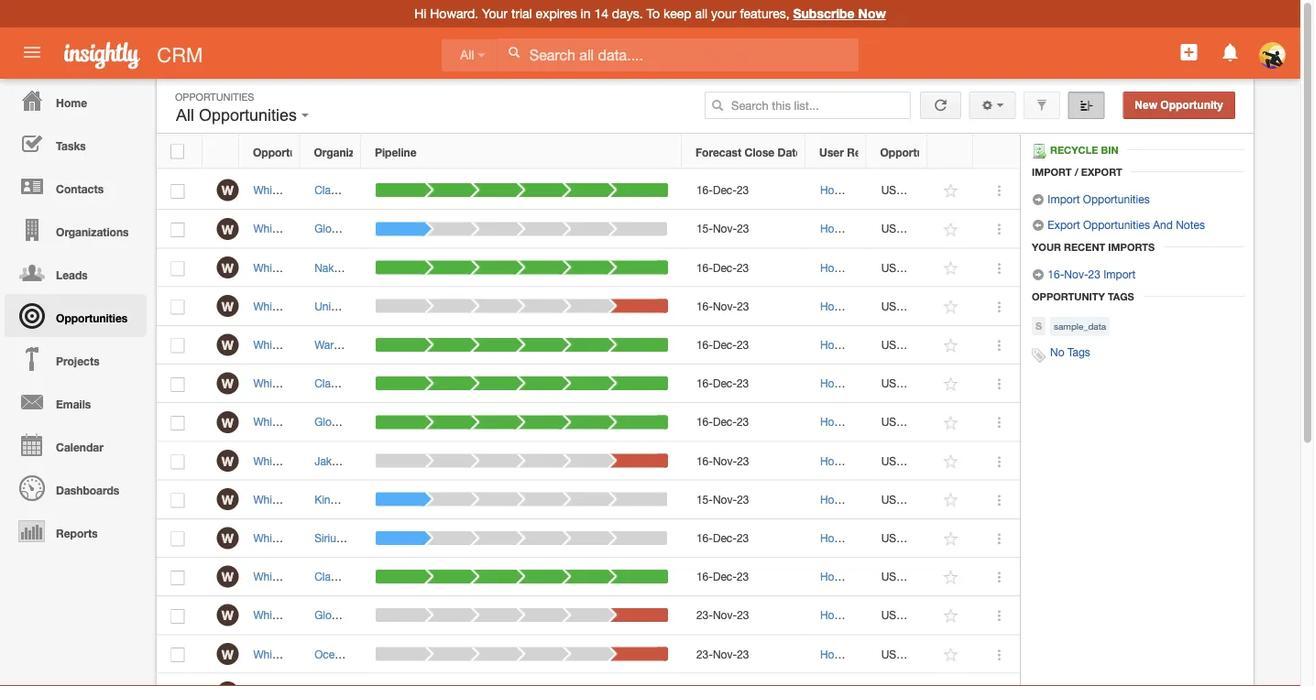 Task type: describe. For each thing, give the bounding box(es) containing it.
clampett oil and gas, uk
[[315, 377, 442, 390]]

x520 for sirius corp.
[[314, 532, 339, 545]]

follow image for mills
[[943, 337, 960, 355]]

search image
[[712, 99, 724, 112]]

bin
[[1102, 144, 1119, 156]]

lee for whirligig g990 - globex - albert lee
[[414, 223, 432, 235]]

brown for paula
[[862, 300, 894, 313]]

dec- for whirligig g990 - warbucks industries - roger mills
[[713, 339, 737, 351]]

1 group from the left
[[340, 493, 371, 506]]

8 cell from the left
[[868, 674, 929, 687]]

tasks link
[[5, 122, 147, 165]]

usd $‎332,000.00
[[882, 416, 969, 429]]

7 w row from the top
[[157, 404, 1021, 442]]

2 llc from the left
[[411, 455, 431, 468]]

$‎200,000.00
[[908, 377, 969, 390]]

albert for whirlwinder x520 - globex - albert lee
[[396, 416, 425, 429]]

flores
[[533, 377, 563, 390]]

new opportunity
[[1136, 99, 1224, 111]]

subscribe now link
[[794, 6, 887, 21]]

brown for reyes
[[862, 609, 894, 622]]

sakda
[[461, 648, 492, 661]]

howard.
[[430, 6, 479, 21]]

2 northumbria from the left
[[400, 300, 462, 313]]

whirligig for whirligig g990 - globex - albert lee
[[253, 223, 296, 235]]

1 vertical spatial your
[[1033, 241, 1062, 253]]

whirlwinder x520 - jakubowski llc - jason castillo
[[253, 455, 511, 468]]

7 brown from the top
[[862, 416, 894, 429]]

usd $‎180,000.00 for 23-nov-23
[[882, 609, 969, 622]]

1 of from the left
[[366, 300, 376, 313]]

x520 for clampett oil and gas, uk
[[314, 377, 339, 390]]

2 oceanic from the left
[[343, 648, 384, 661]]

/
[[1075, 166, 1079, 178]]

whirlwinder x520 - king group - chris chen
[[253, 493, 471, 506]]

whirlybird g550 - clampett oil and gas corp. - katherine warren link
[[253, 571, 584, 584]]

16- for whirlwinder x520 - globex - albert lee
[[697, 416, 713, 429]]

23- for usd $‎180,000.00
[[697, 609, 713, 622]]

forecast
[[696, 146, 742, 159]]

1 vertical spatial katherine
[[423, 609, 470, 622]]

1 w row from the top
[[157, 171, 1021, 210]]

follow image for usd $‎110,000.00
[[943, 299, 960, 316]]

brown for uk
[[862, 377, 894, 390]]

9 w row from the top
[[157, 481, 1021, 520]]

whirlwinder x520 - sirius corp. - tina martin link
[[253, 532, 482, 545]]

w for whirligig g990 - globex - albert lee
[[222, 222, 234, 237]]

refresh list image
[[933, 99, 950, 111]]

your
[[712, 6, 737, 21]]

2 trading from the left
[[386, 261, 422, 274]]

3 w row from the top
[[157, 249, 1021, 288]]

howard brown link for reyes
[[821, 609, 894, 622]]

15- for usd $‎180,000.00
[[697, 223, 713, 235]]

howard brown for mills
[[821, 339, 894, 351]]

usd for mills
[[882, 339, 905, 351]]

usd $‎300,000.00 for whirligig g990 - clampett oil and gas, singapore - aaron lang
[[882, 184, 969, 197]]

usd $‎190,000.00
[[882, 648, 969, 661]]

2 howard brown link from the top
[[821, 223, 894, 235]]

2 group from the left
[[375, 493, 406, 506]]

howard brown link for uk
[[821, 377, 894, 390]]

clampett up whirlwinder x520 - globex - albert lee
[[315, 377, 360, 390]]

tasks
[[56, 139, 86, 152]]

nov- inside 16-nov-23 import link
[[1065, 268, 1089, 281]]

w link for whirlybird g550 - clampett oil and gas corp. - katherine warren
[[217, 566, 239, 588]]

whirlwinder for whirlwinder x520 - sirius corp. - tina martin
[[253, 532, 311, 545]]

usd for sakda
[[882, 648, 905, 661]]

1 globex, from the left
[[315, 609, 353, 622]]

1 uk from the left
[[427, 377, 442, 390]]

2 singapore from the left
[[448, 184, 498, 197]]

1 trading from the left
[[365, 261, 401, 274]]

keep
[[664, 6, 692, 21]]

2 globex, from the left
[[343, 609, 381, 622]]

howard brown for reyes
[[821, 609, 894, 622]]

whirlybird g550 - globex, spain - katherine reyes link
[[253, 609, 512, 622]]

export opportunities and notes
[[1045, 218, 1206, 231]]

w link for whirligig g990 - nakatomi trading corp. - samantha wright
[[217, 257, 239, 279]]

subscribe
[[794, 6, 855, 21]]

oil down pipeline
[[384, 184, 397, 197]]

whirlwinder for whirlwinder x520 - jakubowski llc - jason castillo
[[253, 455, 311, 468]]

no tags link
[[1051, 346, 1091, 359]]

x520 for jakubowski llc
[[314, 455, 339, 468]]

whirligig for whirligig g990 - university of northumbria - paula oliver
[[253, 300, 296, 313]]

0 vertical spatial your
[[482, 6, 508, 21]]

howard brown link for castillo
[[821, 455, 894, 468]]

$‎110,000.00
[[908, 300, 969, 313]]

globex, spain link
[[315, 609, 384, 622]]

16- for whirlybird g550 - clampett oil and gas corp. - katherine warren
[[697, 571, 713, 584]]

2 cell from the left
[[203, 674, 239, 687]]

11 w row from the top
[[157, 558, 1021, 597]]

jason
[[442, 455, 471, 468]]

23 for whirlwinder x520 - king group - chris chen
[[737, 493, 750, 506]]

mark
[[433, 648, 458, 661]]

brown for sakda
[[862, 648, 894, 661]]

10 w row from the top
[[157, 520, 1021, 558]]

wright
[[516, 261, 548, 274]]

howard for sakda
[[821, 648, 859, 661]]

follow image for singapore
[[943, 183, 960, 200]]

$‎180,000.00 for 23-nov-23
[[908, 609, 969, 622]]

4 cell from the left
[[301, 674, 362, 687]]

whirlwinder for whirlwinder x520 - king group - chris chen
[[253, 493, 311, 506]]

16-dec-23 cell for whirligig g990 - nakatomi trading corp. - samantha wright
[[683, 249, 806, 288]]

oceanic airlines
[[315, 648, 394, 661]]

brown for martin
[[862, 532, 894, 545]]

whirlwinder x520 - globex - albert lee link
[[253, 416, 455, 429]]

w link for whirlwinder x520 - globex - albert lee
[[217, 412, 239, 434]]

16-nov-23 import
[[1045, 268, 1136, 281]]

16- for whirlwinder x520 - clampett oil and gas, uk - nicholas flores
[[697, 377, 713, 390]]

warbucks industries
[[315, 339, 415, 351]]

pipeline
[[375, 146, 417, 159]]

1 industries from the left
[[367, 339, 415, 351]]

recycle bin
[[1051, 144, 1119, 156]]

lang
[[540, 184, 565, 197]]

2 jakubowski from the left
[[350, 455, 408, 468]]

follow image for martin
[[943, 531, 960, 548]]

brown for samantha
[[862, 261, 894, 274]]

7 howard brown link from the top
[[821, 416, 894, 429]]

5 follow image from the top
[[943, 686, 960, 687]]

usd for uk
[[882, 377, 905, 390]]

whirlwinder x520 - jakubowski llc - jason castillo link
[[253, 455, 520, 468]]

16-dec-23 cell for whirlwinder x520 - sirius corp. - tina martin
[[683, 520, 806, 558]]

2 row from the top
[[157, 674, 1021, 687]]

howard brown link for samantha
[[821, 261, 894, 274]]

notes
[[1177, 218, 1206, 231]]

16- for whirligig g990 - warbucks industries - roger mills
[[697, 339, 713, 351]]

clampett up whirligig g990 - globex - albert lee link
[[336, 184, 381, 197]]

to
[[647, 6, 660, 21]]

2 industries from the left
[[388, 339, 436, 351]]

samantha
[[463, 261, 513, 274]]

1 gas from the left
[[401, 571, 420, 584]]

16-dec-23 for whirligig g990 - nakatomi trading corp. - samantha wright
[[697, 261, 749, 274]]

16-dec-23 cell for whirlybird g550 - clampett oil and gas corp. - katherine warren
[[683, 558, 806, 597]]

cog image
[[981, 99, 994, 112]]

opportunity tags
[[1033, 291, 1135, 303]]

expires
[[536, 6, 577, 21]]

oil up whirlybird g550 - globex, spain - katherine reyes "link" on the left of page
[[391, 571, 404, 584]]

close
[[745, 146, 775, 159]]

projects link
[[5, 337, 147, 381]]

w link for whirlwinder x520 - clampett oil and gas, uk - nicholas flores
[[217, 373, 239, 395]]

whirlybird g550 - oceanic airlines - mark sakda link
[[253, 648, 501, 661]]

1 northumbria from the left
[[379, 300, 440, 313]]

w link for whirlwinder x520 - jakubowski llc - jason castillo
[[217, 450, 239, 472]]

all
[[695, 6, 708, 21]]

15- for usd $‎380,000.00
[[697, 493, 713, 506]]

$‎500,000.00
[[908, 455, 969, 468]]

whirlwinder x520 - sirius corp. - tina martin
[[253, 532, 473, 545]]

follow image for usd $‎480,000.00
[[943, 569, 960, 587]]

x520 for king group
[[314, 493, 339, 506]]

usd $‎270,000.00 cell
[[868, 520, 969, 558]]

howard for paula
[[821, 300, 859, 313]]

2 king from the left
[[350, 493, 372, 506]]

usd for corp.
[[882, 571, 905, 584]]

1 jakubowski from the left
[[315, 455, 373, 468]]

projects
[[56, 355, 100, 368]]

warbucks industries link
[[315, 339, 415, 351]]

g550 for clampett
[[306, 571, 333, 584]]

roger
[[447, 339, 476, 351]]

usd $‎190,000.00 cell
[[868, 636, 969, 674]]

usd $‎380,000.00 cell
[[868, 481, 969, 520]]

whirlwinder for whirlwinder x520 - globex - albert lee
[[253, 416, 311, 429]]

corp. left samantha
[[426, 261, 453, 274]]

1 university from the left
[[315, 300, 363, 313]]

Search all data.... text field
[[498, 38, 859, 71]]

whirlwinder for whirlwinder x520 - clampett oil and gas, uk - nicholas flores
[[253, 377, 311, 390]]

usd $‎200,000.00 cell
[[868, 365, 969, 404]]

23-nov-23 cell for usd $‎180,000.00
[[683, 597, 806, 636]]

oil down whirligig g990 - warbucks industries - roger mills link
[[398, 377, 411, 390]]

4 w row from the top
[[157, 288, 1021, 326]]

2 sirius from the left
[[350, 532, 377, 545]]

howard for castillo
[[821, 455, 859, 468]]

whirligig g990 - university of northumbria - paula oliver link
[[253, 300, 540, 313]]

16-dec-23 for whirlybird g550 - clampett oil and gas corp. - katherine warren
[[697, 571, 749, 584]]

usd $‎332,000.00 cell
[[868, 404, 969, 442]]

1 nakatomi from the left
[[315, 261, 362, 274]]

whirligig g990 - globex - albert lee
[[253, 223, 432, 235]]

2 of from the left
[[388, 300, 397, 313]]

clampett down whirligig g990 - warbucks industries - roger mills
[[350, 377, 395, 390]]

$‎450,000.00
[[908, 261, 969, 274]]

castillo
[[474, 455, 511, 468]]

usd for paula
[[882, 300, 905, 313]]

nakatomi trading corp.
[[315, 261, 432, 274]]

w for whirlybird g550 - globex, spain - katherine reyes
[[222, 609, 234, 624]]

university of northumbria
[[315, 300, 440, 313]]

7 usd from the top
[[882, 416, 905, 429]]

calendar
[[56, 441, 103, 454]]

6 cell from the left
[[683, 674, 806, 687]]

5 follow image from the top
[[943, 415, 960, 432]]

1 llc from the left
[[376, 455, 396, 468]]

nov- for whirlwinder x520 - king group - chris chen
[[713, 493, 737, 506]]

all for all
[[460, 48, 475, 62]]

whirlwinder x520 - clampett oil and gas, uk - nicholas flores
[[253, 377, 563, 390]]

usd for singapore
[[882, 184, 905, 197]]

recent
[[1065, 241, 1106, 253]]

usd $‎180,000.00 cell for 15-nov-23
[[868, 210, 969, 249]]

0 vertical spatial opportunity
[[1161, 99, 1224, 111]]

23 for whirlybird g550 - clampett oil and gas corp. - katherine warren
[[737, 571, 749, 584]]

contacts link
[[5, 165, 147, 208]]

x520 for globex
[[314, 416, 339, 429]]

7 cell from the left
[[806, 674, 868, 687]]

circle arrow right image for import opportunities
[[1033, 193, 1045, 206]]

2 howard brown from the top
[[821, 223, 894, 235]]

hi howard. your trial expires in 14 days. to keep all your features, subscribe now
[[415, 6, 887, 21]]

whirligig g990 - clampett oil and gas, singapore - aaron lang
[[253, 184, 565, 197]]

w for whirlwinder x520 - globex - albert lee
[[222, 415, 234, 430]]

in
[[581, 6, 591, 21]]

clampett down sirius corp. link
[[315, 571, 360, 584]]

leads
[[56, 269, 88, 282]]

tags
[[1068, 346, 1091, 359]]

trial
[[512, 6, 533, 21]]

2 spain from the left
[[384, 609, 412, 622]]

2 uk from the left
[[462, 377, 477, 390]]

oliver
[[503, 300, 531, 313]]

1 warbucks from the left
[[315, 339, 364, 351]]

chen
[[445, 493, 471, 506]]

2 usd from the top
[[882, 223, 905, 235]]

5 cell from the left
[[362, 674, 683, 687]]

1 singapore from the left
[[427, 184, 477, 197]]

usd $‎450,000.00 cell
[[868, 249, 969, 288]]

howard brown for paula
[[821, 300, 894, 313]]

clampett oil and gas corp.
[[315, 571, 451, 584]]

follow image for uk
[[943, 376, 960, 393]]

corp. left tina
[[380, 532, 408, 545]]

recycle
[[1051, 144, 1099, 156]]

1 horizontal spatial export
[[1082, 166, 1123, 178]]

w for whirlybird g550 - oceanic airlines - mark sakda
[[222, 647, 234, 662]]

whirlybird g550 - clampett oil and gas corp. - katherine warren
[[253, 571, 575, 584]]

2 howard from the top
[[821, 223, 859, 235]]

16-dec-23 for whirlwinder x520 - globex - albert lee
[[697, 416, 749, 429]]

jakubowski llc
[[315, 455, 396, 468]]

globex link for x520
[[315, 416, 350, 429]]

and
[[1154, 218, 1174, 231]]

g990 for nakatomi trading corp.
[[299, 261, 326, 274]]

show list view filters image
[[1036, 99, 1049, 112]]

dec- for whirlwinder x520 - clampett oil and gas, uk - nicholas flores
[[713, 377, 737, 390]]

white image
[[508, 46, 521, 59]]

brown for chen
[[862, 493, 894, 506]]

calendar link
[[5, 424, 147, 467]]

1 cell from the left
[[157, 674, 203, 687]]

7 howard brown from the top
[[821, 416, 894, 429]]

2 airlines from the left
[[387, 648, 422, 661]]

13 w row from the top
[[157, 636, 1021, 674]]

1 oceanic from the left
[[315, 648, 355, 661]]

howard brown link for corp.
[[821, 571, 894, 584]]

follow image for usd $‎190,000.00
[[943, 647, 960, 664]]



Task type: locate. For each thing, give the bounding box(es) containing it.
circle arrow left image
[[1033, 219, 1045, 232]]

dec- for whirlwinder x520 - sirius corp. - tina martin
[[713, 532, 737, 545]]

usd $‎180,000.00 cell up usd $‎450,000.00
[[868, 210, 969, 249]]

1 horizontal spatial king
[[350, 493, 372, 506]]

$‎270,000.00
[[908, 532, 969, 545]]

usd $‎300,000.00 cell for whirligig g990 - warbucks industries - roger mills
[[868, 326, 969, 365]]

howard brown link
[[821, 184, 894, 197], [821, 223, 894, 235], [821, 261, 894, 274], [821, 300, 894, 313], [821, 339, 894, 351], [821, 377, 894, 390], [821, 416, 894, 429], [821, 455, 894, 468], [821, 493, 894, 506], [821, 532, 894, 545], [821, 571, 894, 584], [821, 609, 894, 622], [821, 648, 894, 661]]

8 w row from the top
[[157, 442, 1021, 481]]

23-nov-23
[[697, 609, 750, 622], [697, 648, 750, 661]]

15-nov-23 cell
[[683, 210, 806, 249], [683, 481, 806, 520]]

globex link up nakatomi trading corp.
[[315, 223, 350, 235]]

1 $‎300,000.00 from the top
[[908, 184, 969, 197]]

7 follow image from the top
[[943, 492, 960, 510]]

row group
[[157, 171, 1021, 687]]

0 horizontal spatial king
[[315, 493, 337, 506]]

1 howard brown from the top
[[821, 184, 894, 197]]

opportunities down crm
[[199, 106, 297, 125]]

sample_data link
[[1051, 317, 1111, 337]]

sirius down whirlwinder x520 - king group - chris chen
[[350, 532, 377, 545]]

usd for castillo
[[882, 455, 905, 468]]

howard for chen
[[821, 493, 859, 506]]

jakubowski
[[315, 455, 373, 468], [350, 455, 408, 468]]

corp. down whirlwinder x520 - king group - chris chen
[[345, 532, 373, 545]]

export down bin
[[1082, 166, 1123, 178]]

8 follow image from the top
[[943, 531, 960, 548]]

16-
[[697, 184, 713, 197], [697, 261, 713, 274], [1048, 268, 1065, 281], [697, 300, 713, 313], [697, 339, 713, 351], [697, 377, 713, 390], [697, 416, 713, 429], [697, 455, 713, 468], [697, 532, 713, 545], [697, 571, 713, 584]]

$‎190,000.00
[[908, 648, 969, 661]]

0 vertical spatial $‎180,000.00
[[908, 223, 969, 235]]

x520 up sirius corp.
[[314, 493, 339, 506]]

g990 for clampett oil and gas, singapore
[[299, 184, 326, 197]]

2 university from the left
[[336, 300, 385, 313]]

1 x520 from the top
[[314, 377, 339, 390]]

0 vertical spatial export
[[1082, 166, 1123, 178]]

x520 up whirlwinder x520 - globex - albert lee
[[314, 377, 339, 390]]

home
[[56, 96, 87, 109]]

martin
[[442, 532, 473, 545]]

1 horizontal spatial your
[[1033, 241, 1062, 253]]

uk
[[427, 377, 442, 390], [462, 377, 477, 390]]

1 spain from the left
[[356, 609, 384, 622]]

g990 down university of northumbria on the top left of the page
[[299, 339, 326, 351]]

date
[[778, 146, 803, 159]]

brown for corp.
[[862, 571, 894, 584]]

2 follow image from the top
[[943, 299, 960, 316]]

7 howard from the top
[[821, 416, 859, 429]]

w link for whirlybird g550 - oceanic airlines - mark sakda
[[217, 644, 239, 666]]

whirlwinder x520 - clampett oil and gas, uk - nicholas flores link
[[253, 377, 572, 390]]

g990 for warbucks industries
[[299, 339, 326, 351]]

1 sirius from the left
[[315, 532, 342, 545]]

16- for whirligig g990 - clampett oil and gas, singapore - aaron lang
[[697, 184, 713, 197]]

follow image up $‎480,000.00
[[943, 531, 960, 548]]

0 vertical spatial 16-nov-23
[[697, 300, 750, 313]]

0 vertical spatial usd $‎300,000.00
[[882, 184, 969, 197]]

tags
[[1109, 291, 1135, 303]]

4 g990 from the top
[[299, 300, 326, 313]]

1 vertical spatial usd $‎300,000.00
[[882, 339, 969, 351]]

1 vertical spatial $‎300,000.00
[[908, 339, 969, 351]]

tina
[[418, 532, 439, 545]]

16-dec-23 for whirligig g990 - warbucks industries - roger mills
[[697, 339, 749, 351]]

new opportunity link
[[1124, 92, 1236, 119]]

2 x520 from the top
[[314, 416, 339, 429]]

g990 up warbucks industries link
[[299, 300, 326, 313]]

1 vertical spatial import
[[1048, 193, 1081, 205]]

follow image up $‎500,000.00 in the bottom right of the page
[[943, 415, 960, 432]]

1 horizontal spatial of
[[388, 300, 397, 313]]

1 vertical spatial g550
[[306, 609, 333, 622]]

usd $‎300,000.00 cell up usd $‎200,000.00
[[868, 326, 969, 365]]

g550 for oceanic
[[306, 648, 333, 661]]

whirlybird for whirlybird g550 - oceanic airlines - mark sakda
[[253, 648, 303, 661]]

usd inside cell
[[882, 571, 905, 584]]

llc up whirlwinder x520 - king group - chris chen 'link'
[[376, 455, 396, 468]]

0 horizontal spatial all
[[176, 106, 194, 125]]

0 vertical spatial row
[[157, 135, 1020, 169]]

0 horizontal spatial group
[[340, 493, 371, 506]]

spain down clampett oil and gas corp. link
[[384, 609, 412, 622]]

10 w from the top
[[222, 531, 234, 546]]

1 15- from the top
[[697, 223, 713, 235]]

corp. down tina
[[424, 571, 451, 584]]

whirligig g990 - warbucks industries - roger mills
[[253, 339, 502, 351]]

2 dec- from the top
[[713, 261, 737, 274]]

2 vertical spatial import
[[1104, 268, 1136, 281]]

your left trial
[[482, 6, 508, 21]]

0 vertical spatial $‎300,000.00
[[908, 184, 969, 197]]

dec- for whirlwinder x520 - globex - albert lee
[[713, 416, 737, 429]]

emails link
[[5, 381, 147, 424]]

1 usd $‎180,000.00 cell from the top
[[868, 210, 969, 249]]

all inside button
[[176, 106, 194, 125]]

5 w row from the top
[[157, 326, 1021, 365]]

usd $‎300,000.00 for whirligig g990 - warbucks industries - roger mills
[[882, 339, 969, 351]]

all
[[460, 48, 475, 62], [176, 106, 194, 125]]

export inside 'link'
[[1048, 218, 1081, 231]]

northumbria
[[379, 300, 440, 313], [400, 300, 462, 313]]

2 gas from the left
[[429, 571, 449, 584]]

0 vertical spatial 23-nov-23
[[697, 609, 750, 622]]

16-dec-23 cell for whirligig g990 - clampett oil and gas, singapore - aaron lang
[[683, 171, 806, 210]]

10 howard brown from the top
[[821, 532, 894, 545]]

4 w from the top
[[222, 299, 234, 314]]

w link for whirligig g990 - warbucks industries - roger mills
[[217, 334, 239, 356]]

usd $‎180,000.00 cell up usd $‎190,000.00
[[868, 597, 969, 636]]

usd $‎110,000.00 cell
[[868, 288, 969, 326]]

5 16-dec-23 cell from the top
[[683, 404, 806, 442]]

trading up whirligig g990 - university of northumbria - paula oliver link
[[386, 261, 422, 274]]

sirius down king group link
[[315, 532, 342, 545]]

6 w row from the top
[[157, 365, 1021, 404]]

1 horizontal spatial gas
[[429, 571, 449, 584]]

0 vertical spatial albert
[[382, 223, 411, 235]]

follow image up $‎450,000.00
[[943, 183, 960, 200]]

1 vertical spatial 15-
[[697, 493, 713, 506]]

g990 for university of northumbria
[[299, 300, 326, 313]]

1 vertical spatial $‎180,000.00
[[908, 609, 969, 622]]

4 x520 from the top
[[314, 493, 339, 506]]

circle arrow right image inside 16-nov-23 import link
[[1033, 269, 1045, 282]]

1 airlines from the left
[[358, 648, 394, 661]]

3 follow image from the top
[[943, 337, 960, 355]]

1 vertical spatial 15-nov-23 cell
[[683, 481, 806, 520]]

opportunities inside import opportunities link
[[1084, 193, 1151, 205]]

lee up jason
[[428, 416, 446, 429]]

whirligig g990 - warbucks industries - roger mills link
[[253, 339, 511, 351]]

forecast close date
[[696, 146, 803, 159]]

1 g550 from the top
[[306, 571, 333, 584]]

0 vertical spatial 15-nov-23
[[697, 223, 750, 235]]

2 w link from the top
[[217, 218, 239, 240]]

1 vertical spatial usd $‎300,000.00 cell
[[868, 326, 969, 365]]

4 w link from the top
[[217, 295, 239, 317]]

1 whirligig from the top
[[253, 184, 296, 197]]

howard for singapore
[[821, 184, 859, 197]]

howard brown for martin
[[821, 532, 894, 545]]

usd $‎110,000.00
[[882, 300, 969, 313]]

2 w from the top
[[222, 222, 234, 237]]

$‎300,000.00 down the $‎110,000.00
[[908, 339, 969, 351]]

howard brown for samantha
[[821, 261, 894, 274]]

show sidebar image
[[1081, 99, 1093, 112]]

2 vertical spatial g550
[[306, 648, 333, 661]]

11 howard from the top
[[821, 571, 859, 584]]

warren
[[540, 571, 575, 584]]

0 horizontal spatial spain
[[356, 609, 384, 622]]

export opportunities and notes link
[[1033, 218, 1206, 232]]

usd $‎180,000.00 up usd $‎190,000.00
[[882, 609, 969, 622]]

industries
[[367, 339, 415, 351], [388, 339, 436, 351]]

opportunities up imports
[[1084, 218, 1151, 231]]

king up sirius corp.
[[315, 493, 337, 506]]

industries up whirlwinder x520 - clampett oil and gas, uk - nicholas flores link at bottom
[[388, 339, 436, 351]]

g550 down globex, spain link
[[306, 648, 333, 661]]

0 vertical spatial usd $‎300,000.00 cell
[[868, 171, 969, 210]]

16-nov-23 cell
[[683, 288, 806, 326], [683, 442, 806, 481]]

circle arrow right image
[[1033, 193, 1045, 206], [1033, 269, 1045, 282]]

follow image for castillo
[[943, 453, 960, 471]]

16-nov-23 cell for usd $‎110,000.00
[[683, 288, 806, 326]]

1 vertical spatial usd $‎180,000.00 cell
[[868, 597, 969, 636]]

whirligig
[[253, 184, 296, 197], [253, 223, 296, 235], [253, 261, 296, 274], [253, 300, 296, 313], [253, 339, 296, 351]]

w for whirlwinder x520 - clampett oil and gas, uk - nicholas flores
[[222, 376, 234, 392]]

follow image
[[943, 221, 960, 239], [943, 299, 960, 316], [943, 569, 960, 587], [943, 647, 960, 664], [943, 686, 960, 687]]

globex, spain
[[315, 609, 384, 622]]

whirligig for whirligig g990 - clampett oil and gas, singapore - aaron lang
[[253, 184, 296, 197]]

howard brown link for paula
[[821, 300, 894, 313]]

1 dec- from the top
[[713, 184, 737, 197]]

2 brown from the top
[[862, 223, 894, 235]]

g550
[[306, 571, 333, 584], [306, 609, 333, 622], [306, 648, 333, 661]]

follow image up $‎200,000.00
[[943, 337, 960, 355]]

0 vertical spatial 15-nov-23 cell
[[683, 210, 806, 249]]

5 x520 from the top
[[314, 532, 339, 545]]

23 for whirligig g990 - university of northumbria - paula oliver
[[737, 300, 750, 313]]

5 usd from the top
[[882, 339, 905, 351]]

howard brown for sakda
[[821, 648, 894, 661]]

2 circle arrow right image from the top
[[1033, 269, 1045, 282]]

lee down whirligig g990 - clampett oil and gas, singapore - aaron lang link
[[414, 223, 432, 235]]

w for whirligig g990 - clampett oil and gas, singapore - aaron lang
[[222, 183, 234, 198]]

reyes
[[473, 609, 503, 622]]

oil down warbucks industries link
[[363, 377, 376, 390]]

corp. up whirligig g990 - university of northumbria - paula oliver link
[[404, 261, 432, 274]]

usd inside cell
[[882, 532, 905, 545]]

12 w from the top
[[222, 609, 234, 624]]

opportunities inside export opportunities and notes 'link'
[[1084, 218, 1151, 231]]

opportunities inside opportunities link
[[56, 312, 128, 325]]

follow image
[[943, 183, 960, 200], [943, 260, 960, 277], [943, 337, 960, 355], [943, 376, 960, 393], [943, 415, 960, 432], [943, 453, 960, 471], [943, 492, 960, 510], [943, 531, 960, 548], [943, 608, 960, 626]]

2 23- from the top
[[697, 648, 713, 661]]

2 16-nov-23 from the top
[[697, 455, 750, 468]]

1 23-nov-23 from the top
[[697, 609, 750, 622]]

recycle bin link
[[1033, 144, 1128, 159]]

of down nakatomi trading corp.
[[366, 300, 376, 313]]

0 horizontal spatial gas
[[401, 571, 420, 584]]

g550 up the oceanic airlines link
[[306, 609, 333, 622]]

1 vertical spatial row
[[157, 674, 1021, 687]]

2 15-nov-23 cell from the top
[[683, 481, 806, 520]]

follow image down $‎480,000.00
[[943, 647, 960, 664]]

follow image down $‎190,000.00
[[943, 686, 960, 687]]

$‎180,000.00 for 15-nov-23
[[908, 223, 969, 235]]

1 horizontal spatial katherine
[[490, 571, 537, 584]]

cell
[[157, 674, 203, 687], [203, 674, 239, 687], [239, 674, 301, 687], [301, 674, 362, 687], [362, 674, 683, 687], [683, 674, 806, 687], [806, 674, 868, 687], [868, 674, 929, 687]]

1 vertical spatial whirlybird
[[253, 609, 303, 622]]

king up "whirlwinder x520 - sirius corp. - tina martin"
[[350, 493, 372, 506]]

dec- for whirlybird g550 - clampett oil and gas corp. - katherine warren
[[713, 571, 737, 584]]

8 w from the top
[[222, 454, 234, 469]]

$‎180,000.00 up $‎450,000.00
[[908, 223, 969, 235]]

12 w row from the top
[[157, 597, 1021, 636]]

opportunity down 16-nov-23 import link
[[1033, 291, 1106, 303]]

clampett oil and gas, uk link
[[315, 377, 442, 390]]

all down howard.
[[460, 48, 475, 62]]

6 howard brown link from the top
[[821, 377, 894, 390]]

1 horizontal spatial uk
[[462, 377, 477, 390]]

13 usd from the top
[[882, 648, 905, 661]]

howard brown for uk
[[821, 377, 894, 390]]

follow image down $‎450,000.00
[[943, 299, 960, 316]]

no tags
[[1051, 346, 1091, 359]]

spain up whirlybird g550 - oceanic airlines - mark sakda
[[356, 609, 384, 622]]

1 vertical spatial export
[[1048, 218, 1081, 231]]

group
[[340, 493, 371, 506], [375, 493, 406, 506]]

opportunities inside all opportunities button
[[199, 106, 297, 125]]

4 brown from the top
[[862, 300, 894, 313]]

16-dec-23 cell for whirligig g990 - warbucks industries - roger mills
[[683, 326, 806, 365]]

howard for martin
[[821, 532, 859, 545]]

1 vertical spatial 23-nov-23
[[697, 648, 750, 661]]

10 howard brown link from the top
[[821, 532, 894, 545]]

follow image up $‎332,000.00
[[943, 376, 960, 393]]

1 vertical spatial all
[[176, 106, 194, 125]]

0 horizontal spatial of
[[366, 300, 376, 313]]

1 horizontal spatial spain
[[384, 609, 412, 622]]

0 horizontal spatial katherine
[[423, 609, 470, 622]]

1 vertical spatial 16-nov-23 cell
[[683, 442, 806, 481]]

brown for singapore
[[862, 184, 894, 197]]

1 horizontal spatial group
[[375, 493, 406, 506]]

x520
[[314, 377, 339, 390], [314, 416, 339, 429], [314, 455, 339, 468], [314, 493, 339, 506], [314, 532, 339, 545]]

howard brown for chen
[[821, 493, 894, 506]]

1 horizontal spatial sirius
[[350, 532, 377, 545]]

Search this list... text field
[[705, 92, 911, 119]]

whirligig g990 - globex - albert lee link
[[253, 223, 441, 235]]

katherine left warren
[[490, 571, 537, 584]]

2 g990 from the top
[[299, 223, 326, 235]]

5 whirlwinder from the top
[[253, 532, 311, 545]]

trading up university of northumbria link at the top
[[365, 261, 401, 274]]

11 howard brown link from the top
[[821, 571, 894, 584]]

13 howard brown from the top
[[821, 648, 894, 661]]

katherine up mark in the bottom of the page
[[423, 609, 470, 622]]

howard brown link for chen
[[821, 493, 894, 506]]

clampett oil and gas, singapore link
[[315, 184, 477, 197]]

5 w link from the top
[[217, 334, 239, 356]]

your recent imports
[[1033, 241, 1155, 253]]

usd for reyes
[[882, 609, 905, 622]]

0 vertical spatial usd $‎180,000.00 cell
[[868, 210, 969, 249]]

23 for whirligig g990 - nakatomi trading corp. - samantha wright
[[737, 261, 749, 274]]

your down circle arrow left image
[[1033, 241, 1062, 253]]

0 vertical spatial katherine
[[490, 571, 537, 584]]

16-dec-23 cell
[[683, 171, 806, 210], [683, 249, 806, 288], [683, 326, 806, 365], [683, 365, 806, 404], [683, 404, 806, 442], [683, 520, 806, 558], [683, 558, 806, 597]]

None checkbox
[[171, 144, 184, 159], [171, 223, 185, 238], [171, 300, 185, 315], [171, 494, 185, 508], [171, 532, 185, 547], [171, 571, 185, 586], [171, 610, 185, 625], [171, 649, 185, 663], [171, 144, 184, 159], [171, 223, 185, 238], [171, 300, 185, 315], [171, 494, 185, 508], [171, 532, 185, 547], [171, 571, 185, 586], [171, 610, 185, 625], [171, 649, 185, 663]]

g550 for globex,
[[306, 609, 333, 622]]

1 vertical spatial circle arrow right image
[[1033, 269, 1045, 282]]

8 howard brown from the top
[[821, 455, 894, 468]]

howard for corp.
[[821, 571, 859, 584]]

$‎300,000.00 for whirligig g990 - warbucks industries - roger mills
[[908, 339, 969, 351]]

7 w link from the top
[[217, 412, 239, 434]]

clampett down "whirlwinder x520 - sirius corp. - tina martin"
[[343, 571, 388, 584]]

oil up whirligig g990 - globex - albert lee link
[[363, 184, 376, 197]]

1 horizontal spatial opportunity
[[1161, 99, 1224, 111]]

s
[[1036, 320, 1043, 332]]

reports
[[56, 527, 98, 540]]

nakatomi trading corp. link
[[315, 261, 432, 274]]

usd $‎300,000.00 cell
[[868, 171, 969, 210], [868, 326, 969, 365]]

row
[[157, 135, 1020, 169], [157, 674, 1021, 687]]

1 vertical spatial 23-
[[697, 648, 713, 661]]

0 vertical spatial lee
[[414, 223, 432, 235]]

oceanic down globex, spain link
[[315, 648, 355, 661]]

clampett
[[315, 184, 360, 197], [336, 184, 381, 197], [315, 377, 360, 390], [350, 377, 395, 390], [315, 571, 360, 584], [343, 571, 388, 584]]

5 w from the top
[[222, 338, 234, 353]]

6 16-dec-23 cell from the top
[[683, 520, 806, 558]]

3 usd from the top
[[882, 261, 905, 274]]

brown
[[862, 184, 894, 197], [862, 223, 894, 235], [862, 261, 894, 274], [862, 300, 894, 313], [862, 339, 894, 351], [862, 377, 894, 390], [862, 416, 894, 429], [862, 455, 894, 468], [862, 493, 894, 506], [862, 532, 894, 545], [862, 571, 894, 584], [862, 609, 894, 622], [862, 648, 894, 661]]

0 vertical spatial g550
[[306, 571, 333, 584]]

16-dec-23
[[697, 184, 749, 197], [697, 261, 749, 274], [697, 339, 749, 351], [697, 377, 749, 390], [697, 416, 749, 429], [697, 532, 749, 545], [697, 571, 749, 584]]

1 usd from the top
[[882, 184, 905, 197]]

15-nov-23 cell for usd $‎380,000.00
[[683, 481, 806, 520]]

2 warbucks from the left
[[336, 339, 385, 351]]

whirligig for whirligig g990 - nakatomi trading corp. - samantha wright
[[253, 261, 296, 274]]

all down crm
[[176, 106, 194, 125]]

w link for whirlybird g550 - globex, spain - katherine reyes
[[217, 605, 239, 627]]

follow image down $‎270,000.00
[[943, 569, 960, 587]]

1 vertical spatial lee
[[428, 416, 446, 429]]

usd $‎300,000.00
[[882, 184, 969, 197], [882, 339, 969, 351]]

globex link up jakubowski llc "link"
[[315, 416, 350, 429]]

6 16-dec-23 from the top
[[697, 532, 749, 545]]

your
[[482, 6, 508, 21], [1033, 241, 1062, 253]]

import opportunities link
[[1033, 193, 1151, 206]]

nov- for whirligig g990 - globex - albert lee
[[713, 223, 737, 235]]

king group
[[315, 493, 371, 506]]

16-dec-23 for whirlwinder x520 - clampett oil and gas, uk - nicholas flores
[[697, 377, 749, 390]]

16-dec-23 cell for whirlwinder x520 - clampett oil and gas, uk - nicholas flores
[[683, 365, 806, 404]]

usd $‎500,000.00 cell
[[868, 442, 969, 481]]

circle arrow right image down circle arrow left image
[[1033, 269, 1045, 282]]

oil down whirlwinder x520 - sirius corp. - tina martin link
[[363, 571, 376, 584]]

dec-
[[713, 184, 737, 197], [713, 261, 737, 274], [713, 339, 737, 351], [713, 377, 737, 390], [713, 416, 737, 429], [713, 532, 737, 545], [713, 571, 737, 584]]

g990 up 'whirligig g990 - globex - albert lee'
[[299, 184, 326, 197]]

nakatomi down 'whirligig g990 - globex - albert lee'
[[315, 261, 362, 274]]

6 dec- from the top
[[713, 532, 737, 545]]

w row
[[157, 171, 1021, 210], [157, 210, 1021, 249], [157, 249, 1021, 288], [157, 288, 1021, 326], [157, 326, 1021, 365], [157, 365, 1021, 404], [157, 404, 1021, 442], [157, 442, 1021, 481], [157, 481, 1021, 520], [157, 520, 1021, 558], [157, 558, 1021, 597], [157, 597, 1021, 636], [157, 636, 1021, 674]]

4 follow image from the top
[[943, 647, 960, 664]]

1 vertical spatial opportunity
[[1033, 291, 1106, 303]]

23-nov-23 cell
[[683, 597, 806, 636], [683, 636, 806, 674]]

corp. down "martin"
[[452, 571, 479, 584]]

x520 up jakubowski llc "link"
[[314, 416, 339, 429]]

16-dec-23 for whirligig g990 - clampett oil and gas, singapore - aaron lang
[[697, 184, 749, 197]]

usd $‎480,000.00
[[882, 571, 969, 584]]

$‎180,000.00 up $‎190,000.00
[[908, 609, 969, 622]]

organizations link
[[5, 208, 147, 251]]

2 w row from the top
[[157, 210, 1021, 249]]

usd $‎300,000.00 down usd $‎110,000.00
[[882, 339, 969, 351]]

airlines left mark in the bottom of the page
[[387, 648, 422, 661]]

follow image up $‎380,000.00
[[943, 453, 960, 471]]

23 for whirlwinder x520 - clampett oil and gas, uk - nicholas flores
[[737, 377, 749, 390]]

x520 up king group
[[314, 455, 339, 468]]

opportunities up projects link
[[56, 312, 128, 325]]

usd $‎300,000.00 cell up usd $‎450,000.00
[[868, 171, 969, 210]]

navigation containing home
[[0, 79, 147, 553]]

whirlybird g550 - oceanic airlines - mark sakda
[[253, 648, 492, 661]]

0 vertical spatial usd $‎180,000.00
[[882, 223, 969, 235]]

1 howard from the top
[[821, 184, 859, 197]]

x520 down king group link
[[314, 532, 339, 545]]

llc left jason
[[411, 455, 431, 468]]

1 horizontal spatial all
[[460, 48, 475, 62]]

import down /
[[1048, 193, 1081, 205]]

clampett up 'whirligig g990 - globex - albert lee'
[[315, 184, 360, 197]]

no
[[1051, 346, 1065, 359]]

2 whirlwinder from the top
[[253, 416, 311, 429]]

0 vertical spatial 16-nov-23 cell
[[683, 288, 806, 326]]

usd $‎480,000.00 cell
[[868, 558, 969, 597]]

lee for whirlwinder x520 - globex - albert lee
[[428, 416, 446, 429]]

None checkbox
[[171, 184, 185, 199], [171, 262, 185, 276], [171, 339, 185, 354], [171, 378, 185, 392], [171, 416, 185, 431], [171, 455, 185, 470], [171, 184, 185, 199], [171, 262, 185, 276], [171, 339, 185, 354], [171, 378, 185, 392], [171, 416, 185, 431], [171, 455, 185, 470]]

circle arrow right image inside import opportunities link
[[1033, 193, 1045, 206]]

15-nov-23 cell for usd $‎180,000.00
[[683, 210, 806, 249]]

1 vertical spatial usd $‎180,000.00
[[882, 609, 969, 622]]

industries down whirligig g990 - university of northumbria - paula oliver
[[367, 339, 415, 351]]

2 vertical spatial whirlybird
[[253, 648, 303, 661]]

follow image up $‎190,000.00
[[943, 608, 960, 626]]

opportunities link
[[5, 294, 147, 337]]

w link for whirligig g990 - globex - albert lee
[[217, 218, 239, 240]]

0 vertical spatial globex link
[[315, 223, 350, 235]]

2 usd $‎180,000.00 from the top
[[882, 609, 969, 622]]

howard
[[821, 184, 859, 197], [821, 223, 859, 235], [821, 261, 859, 274], [821, 300, 859, 313], [821, 339, 859, 351], [821, 377, 859, 390], [821, 416, 859, 429], [821, 455, 859, 468], [821, 493, 859, 506], [821, 532, 859, 545], [821, 571, 859, 584], [821, 609, 859, 622], [821, 648, 859, 661]]

export right circle arrow left image
[[1048, 218, 1081, 231]]

1 15-nov-23 cell from the top
[[683, 210, 806, 249]]

16- for whirlwinder x520 - jakubowski llc - jason castillo
[[697, 455, 713, 468]]

23 for whirlwinder x520 - jakubowski llc - jason castillo
[[737, 455, 750, 468]]

follow image up $‎450,000.00
[[943, 221, 960, 239]]

usd $‎180,000.00 cell
[[868, 210, 969, 249], [868, 597, 969, 636]]

usd $‎270,000.00
[[882, 532, 969, 545]]

opportunities up all opportunities
[[175, 91, 254, 103]]

0 vertical spatial 23-
[[697, 609, 713, 622]]

sirius corp. link
[[315, 532, 373, 545]]

w for whirlwinder x520 - jakubowski llc - jason castillo
[[222, 454, 234, 469]]

1 follow image from the top
[[943, 183, 960, 200]]

g990 down 'whirligig g990 - globex - albert lee'
[[299, 261, 326, 274]]

whirlwinder x520 - king group - chris chen link
[[253, 493, 480, 506]]

crm
[[157, 43, 203, 66]]

0 vertical spatial circle arrow right image
[[1033, 193, 1045, 206]]

whirlwinder x520 - globex - albert lee
[[253, 416, 446, 429]]

whirligig g990 - clampett oil and gas, singapore - aaron lang link
[[253, 184, 574, 197]]

usd inside 'cell'
[[882, 455, 905, 468]]

sirius
[[315, 532, 342, 545], [350, 532, 377, 545]]

navigation
[[0, 79, 147, 553]]

1 king from the left
[[315, 493, 337, 506]]

0 vertical spatial import
[[1033, 166, 1072, 178]]

albert down whirlwinder x520 - clampett oil and gas, uk - nicholas flores
[[396, 416, 425, 429]]

brown for mills
[[862, 339, 894, 351]]

12 howard from the top
[[821, 609, 859, 622]]

1 vertical spatial albert
[[396, 416, 425, 429]]

3 w link from the top
[[217, 257, 239, 279]]

2 nakatomi from the left
[[336, 261, 383, 274]]

9 follow image from the top
[[943, 608, 960, 626]]

singapore
[[427, 184, 477, 197], [448, 184, 498, 197]]

0 horizontal spatial llc
[[376, 455, 396, 468]]

5 dec- from the top
[[713, 416, 737, 429]]

14
[[595, 6, 609, 21]]

4 16-dec-23 from the top
[[697, 377, 749, 390]]

1 vertical spatial 15-nov-23
[[697, 493, 750, 506]]

3 howard brown link from the top
[[821, 261, 894, 274]]

usd $‎500,000.00
[[882, 455, 969, 468]]

1 vertical spatial globex link
[[315, 416, 350, 429]]

0 horizontal spatial export
[[1048, 218, 1081, 231]]

howard brown for singapore
[[821, 184, 894, 197]]

all opportunities button
[[171, 102, 314, 129]]

of down whirligig g990 - nakatomi trading corp. - samantha wright
[[388, 300, 397, 313]]

reports link
[[5, 510, 147, 553]]

group down jakubowski llc
[[340, 493, 371, 506]]

g990 up nakatomi trading corp. link
[[299, 223, 326, 235]]

1 horizontal spatial llc
[[411, 455, 431, 468]]

11 w link from the top
[[217, 566, 239, 588]]

university
[[315, 300, 363, 313], [336, 300, 385, 313]]

usd $‎300,000.00 up usd $‎450,000.00
[[882, 184, 969, 197]]

0 vertical spatial whirlybird
[[253, 571, 303, 584]]

0 horizontal spatial uk
[[427, 377, 442, 390]]

0 horizontal spatial opportunity
[[1033, 291, 1106, 303]]

0 horizontal spatial sirius
[[315, 532, 342, 545]]

3 g990 from the top
[[299, 261, 326, 274]]

howard for mills
[[821, 339, 859, 351]]

group left chris
[[375, 493, 406, 506]]

opportunity right new
[[1161, 99, 1224, 111]]

usd $‎180,000.00 for 15-nov-23
[[882, 223, 969, 235]]

row group containing w
[[157, 171, 1021, 687]]

opportunities
[[175, 91, 254, 103], [199, 106, 297, 125], [1084, 193, 1151, 205], [1084, 218, 1151, 231], [56, 312, 128, 325]]

16-nov-23 import link
[[1033, 268, 1136, 282]]

nov-
[[713, 223, 737, 235], [1065, 268, 1089, 281], [713, 300, 737, 313], [713, 455, 737, 468], [713, 493, 737, 506], [713, 609, 737, 622], [713, 648, 737, 661]]

import left /
[[1033, 166, 1072, 178]]

8 usd from the top
[[882, 455, 905, 468]]

dashboards
[[56, 484, 119, 497]]

sirius corp.
[[315, 532, 373, 545]]

opportunities for export
[[1084, 218, 1151, 231]]

1 vertical spatial 16-nov-23
[[697, 455, 750, 468]]

3 16-dec-23 cell from the top
[[683, 326, 806, 365]]

features,
[[740, 6, 790, 21]]

3 cell from the left
[[239, 674, 301, 687]]

opportunities for all
[[199, 106, 297, 125]]

0 horizontal spatial your
[[482, 6, 508, 21]]

g550 down sirius corp. link
[[306, 571, 333, 584]]

0 vertical spatial 15-
[[697, 223, 713, 235]]

oceanic down the globex, spain
[[343, 648, 384, 661]]

4 howard brown from the top
[[821, 300, 894, 313]]

whirlybird g550 - globex, spain - katherine reyes
[[253, 609, 503, 622]]

usd for chen
[[882, 493, 905, 506]]

0 vertical spatial all
[[460, 48, 475, 62]]

row containing pipeline
[[157, 135, 1020, 169]]

23 for whirligig g990 - clampett oil and gas, singapore - aaron lang
[[737, 184, 749, 197]]

dec- for whirligig g990 - clampett oil and gas, singapore - aaron lang
[[713, 184, 737, 197]]

follow image up the $‎110,000.00
[[943, 260, 960, 277]]

usd $‎380,000.00
[[882, 493, 969, 506]]

9 howard brown from the top
[[821, 493, 894, 506]]

follow image for usd $‎180,000.00
[[943, 221, 960, 239]]

and
[[379, 184, 398, 197], [400, 184, 419, 197], [379, 377, 398, 390], [414, 377, 433, 390], [379, 571, 398, 584], [407, 571, 426, 584]]

w link for whirligig g990 - university of northumbria - paula oliver
[[217, 295, 239, 317]]

now
[[859, 6, 887, 21]]

globex link for g990
[[315, 223, 350, 235]]

nicholas
[[487, 377, 530, 390]]

albert down the clampett oil and gas, singapore
[[382, 223, 411, 235]]

nov- for whirlybird g550 - oceanic airlines - mark sakda
[[713, 648, 737, 661]]

import up tags
[[1104, 268, 1136, 281]]

4 whirligig from the top
[[253, 300, 296, 313]]

follow image up $‎270,000.00
[[943, 492, 960, 510]]

nakatomi down whirligig g990 - globex - albert lee link
[[336, 261, 383, 274]]

3 follow image from the top
[[943, 569, 960, 587]]

notifications image
[[1220, 41, 1242, 63]]

globex, up oceanic airlines
[[343, 609, 381, 622]]



Task type: vqa. For each thing, say whether or not it's contained in the screenshot.
Howard Brown related to Singapore
yes



